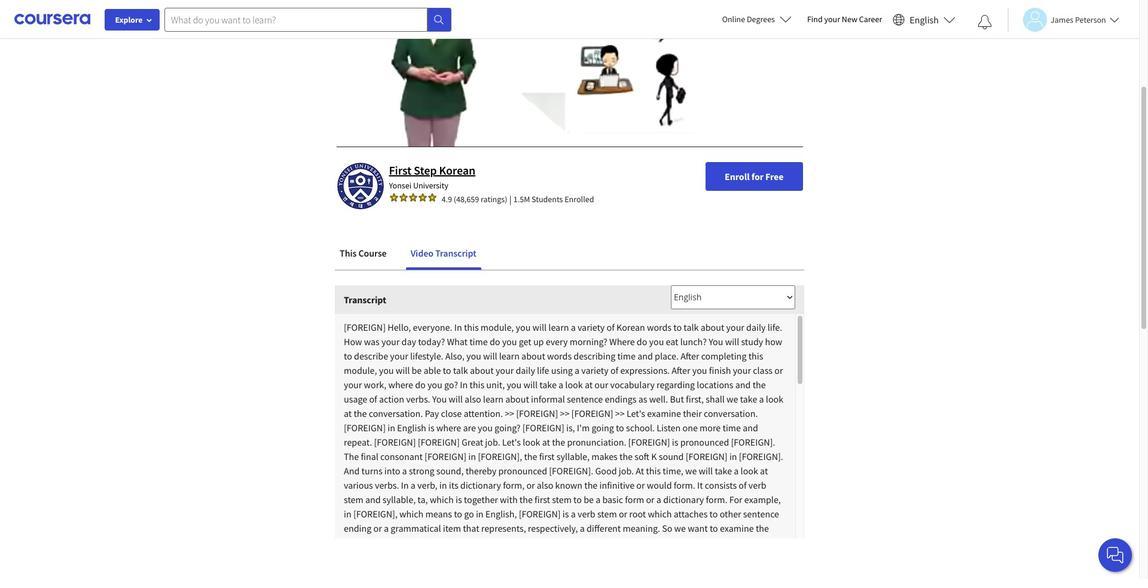 Task type: describe. For each thing, give the bounding box(es) containing it.
0 vertical spatial expressions.
[[621, 364, 670, 376]]

0 horizontal spatial get
[[519, 335, 532, 347]]

using
[[551, 364, 573, 376]]

this down study
[[749, 350, 764, 362]]

0 vertical spatial where
[[389, 379, 413, 390]]

different
[[587, 522, 621, 534]]

to left other
[[710, 508, 718, 520]]

used
[[644, 551, 664, 563]]

is down pay
[[428, 422, 435, 434]]

shall
[[523, 536, 543, 548]]

a up consists
[[734, 465, 739, 477]]

1 vertical spatial talk
[[453, 364, 468, 376]]

is down its
[[456, 493, 462, 505]]

2 conversation. from the left
[[704, 407, 758, 419]]

video player region
[[336, 0, 803, 147]]

2 horizontal spatial which
[[648, 508, 672, 520]]

this course button
[[335, 239, 392, 267]]

quality element
[[755, 129, 779, 147]]

is up the sound
[[672, 436, 679, 448]]

up
[[534, 335, 544, 347]]

1 horizontal spatial [foreign],
[[478, 450, 522, 462]]

explore button
[[105, 9, 160, 31]]

able
[[424, 364, 441, 376]]

would
[[647, 479, 672, 491]]

0 horizontal spatial verbs.
[[375, 479, 399, 491]]

0 vertical spatial verbs.
[[406, 393, 430, 405]]

life.
[[768, 321, 783, 333]]

we right shall
[[727, 393, 738, 405]]

1 vertical spatial after
[[672, 364, 691, 376]]

together
[[464, 493, 498, 505]]

look up but
[[558, 536, 576, 548]]

one
[[683, 422, 698, 434]]

1 vertical spatial in
[[460, 379, 468, 390]]

about down up
[[522, 350, 545, 362]]

where
[[610, 335, 635, 347]]

to right hard
[[499, 551, 507, 563]]

at up example,
[[760, 465, 768, 477]]

[foreign] left is,
[[523, 422, 565, 434]]

1 horizontal spatial those
[[676, 551, 698, 563]]

item
[[443, 522, 461, 534]]

of up vocabulary on the bottom of the page
[[611, 364, 619, 376]]

very
[[459, 551, 476, 563]]

a left different on the right bottom
[[580, 522, 585, 534]]

attaches
[[674, 508, 708, 520]]

we right time,
[[686, 465, 697, 477]]

1 vertical spatial where
[[437, 422, 461, 434]]

soft
[[635, 450, 650, 462]]

pronunciation.
[[567, 436, 627, 448]]

2 horizontal spatial take
[[740, 393, 758, 405]]

your left class
[[733, 364, 751, 376]]

is up respectively,
[[563, 508, 569, 520]]

What do you want to learn? text field
[[165, 7, 428, 31]]

the up form,
[[524, 450, 537, 462]]

1 horizontal spatial do
[[490, 335, 500, 347]]

this right at
[[646, 465, 661, 477]]

or up forms
[[374, 522, 382, 534]]

in up ending
[[344, 508, 352, 520]]

0 vertical spatial [foreign].
[[731, 436, 776, 448]]

into
[[385, 465, 400, 477]]

1 vertical spatial means
[[647, 565, 674, 577]]

2 vertical spatial [foreign].
[[549, 465, 594, 477]]

turns
[[362, 465, 383, 477]]

1 vertical spatial [foreign].
[[739, 450, 784, 462]]

other
[[720, 508, 742, 520]]

0 vertical spatial sentence
[[567, 393, 603, 405]]

1 horizontal spatial stem
[[552, 493, 572, 505]]

2 horizontal spatial stem
[[598, 508, 617, 520]]

[foreign] down the you're
[[550, 565, 591, 577]]

online degrees
[[722, 14, 775, 25]]

1 horizontal spatial job.
[[619, 465, 634, 477]]

and right more
[[743, 422, 759, 434]]

[foreign] up was
[[344, 321, 386, 333]]

remember
[[509, 551, 551, 563]]

will up it
[[699, 465, 713, 477]]

look up example,
[[741, 465, 758, 477]]

find your new career link
[[802, 12, 889, 27]]

[foreign] up repeat. on the left of page
[[344, 422, 386, 434]]

first
[[389, 163, 412, 178]]

it's
[[445, 551, 457, 563]]

at
[[636, 465, 644, 477]]

this up what
[[464, 321, 479, 333]]

with
[[500, 493, 518, 505]]

words up using
[[547, 350, 572, 362]]

1 horizontal spatial module,
[[481, 321, 514, 333]]

thereby
[[466, 465, 497, 477]]

informal
[[531, 393, 565, 405]]

to down known
[[574, 493, 582, 505]]

0 horizontal spatial syllable,
[[383, 493, 416, 505]]

we right so
[[675, 522, 686, 534]]

filled star image
[[427, 193, 437, 202]]

at down the informal at the left bottom of the page
[[542, 436, 550, 448]]

the down hard
[[483, 565, 496, 577]]

to left school.
[[616, 422, 624, 434]]

it
[[697, 479, 703, 491]]

3 >> from the left
[[615, 407, 625, 419]]

1 vertical spatial verb
[[578, 508, 596, 520]]

look down the informal at the left bottom of the page
[[523, 436, 541, 448]]

every
[[546, 335, 568, 347]]

let's
[[431, 565, 447, 577]]

2 vertical spatial learn
[[483, 393, 504, 405]]

0 vertical spatial action
[[379, 393, 404, 405]]

[foreign] down the informal at the left bottom of the page
[[516, 407, 558, 419]]

your down hello,
[[382, 335, 400, 347]]

james peterson
[[1051, 14, 1107, 25]]

of right lots
[[752, 536, 760, 548]]

a left verb,
[[411, 479, 416, 491]]

the left pronunciation.
[[552, 436, 565, 448]]

0 vertical spatial going
[[592, 422, 614, 434]]

0 vertical spatial learn
[[549, 321, 569, 333]]

and right locations at the right bottom
[[736, 379, 751, 390]]

korean inside first step korean yonsei university
[[439, 163, 476, 178]]

[foreign] hello, everyone.  in this module,  you will learn a variety of korean words to talk about your daily life. how was your day today?  what time do you get up every morning?  where do you eat lunch?  you will study how to describe your lifestyle.  also, you will learn about words describing time and place.  after completing this module,  you will be able to talk about your daily life using a variety of expressions.  after you finish your class or your work, where do you go?  in this unit, you will take a look at our vocabulary regarding locations and  the usage of action verbs.  you will also learn about informal sentence endings as well.  but first, shall we take a look at the conversation.  pay close attention.  >> [foreign] >> [foreign]  >> let's examine their conversation. [foreign] in english is where are you going?  [foreign] is, i'm going to school.  listen one more time and repeat.  [foreign] [foreign]  great job.  let's look at the pronunciation.  [foreign] is pronounced [foreign]. the final consonant [foreign] in [foreign], the first syllable,  makes the soft k sound [foreign] in [foreign]. and turns into a strong sound,  thereby pronounced [foreign].  good job.  at this time, we will take a look at various verbs.  in a verb, in its dictionary form, or also known the infinitive or would form.  it consists of verb stem and syllable, ta, which is together  with the first stem to be a basic form or a dictionary form.  for example, in [foreign], which means to go in english, [foreign] is a verb stem or  root which attaches to other sentence ending or  a grammatical item that represents, respectively, a different meaning.  so we want to examine the basic forms of those action verbs.  [foreign]  shall  we look  at words  describing  places?  [foreign]  lots of vocabulary,  right?  i know it's very hard to remember but  you're going to get used to those words after a little bit of practice.  well, now let's practice the expressions.  [foreign] of [foreign] means where
[[344, 321, 786, 579]]

1 horizontal spatial pronounced
[[681, 436, 729, 448]]

final
[[361, 450, 379, 462]]

1 horizontal spatial daily
[[747, 321, 766, 333]]

verb,
[[418, 479, 438, 491]]

0 horizontal spatial pronounced
[[499, 465, 547, 477]]

but
[[670, 393, 684, 405]]

will up unit,
[[483, 350, 497, 362]]

a up morning?
[[571, 321, 576, 333]]

of down the you're
[[593, 565, 601, 577]]

1 conversation. from the left
[[369, 407, 423, 419]]

1 vertical spatial module,
[[344, 364, 377, 376]]

a up forms
[[384, 522, 389, 534]]

0 vertical spatial take
[[540, 379, 557, 390]]

0 vertical spatial dictionary
[[460, 479, 501, 491]]

about up the lunch? in the bottom of the page
[[701, 321, 725, 333]]

or right form
[[646, 493, 655, 505]]

various
[[344, 479, 373, 491]]

going?
[[495, 422, 521, 434]]

[foreign] down used at bottom
[[603, 565, 645, 577]]

students
[[532, 194, 563, 204]]

career
[[860, 14, 883, 25]]

the right with
[[520, 493, 533, 505]]

root
[[630, 508, 646, 520]]

and left the place.
[[638, 350, 653, 362]]

or left root
[[619, 508, 628, 520]]

[foreign] up consonant
[[374, 436, 416, 448]]

grammatical
[[391, 522, 441, 534]]

0 horizontal spatial form.
[[674, 479, 696, 491]]

morning?
[[570, 335, 608, 347]]

or right form,
[[527, 479, 535, 491]]

of down work,
[[369, 393, 377, 405]]

or right class
[[775, 364, 783, 376]]

study
[[741, 335, 764, 347]]

show notifications image
[[978, 15, 992, 29]]

|
[[509, 193, 512, 205]]

0 vertical spatial after
[[681, 350, 700, 362]]

the left soft
[[620, 450, 633, 462]]

0 horizontal spatial which
[[400, 508, 424, 520]]

online
[[722, 14, 746, 25]]

consonant
[[381, 450, 423, 462]]

and down various
[[365, 493, 381, 505]]

unit,
[[487, 379, 505, 390]]

[foreign] down more
[[686, 450, 728, 462]]

in left its
[[440, 479, 447, 491]]

1 horizontal spatial talk
[[684, 321, 699, 333]]

1 vertical spatial transcript
[[344, 294, 386, 306]]

1 >> from the left
[[505, 407, 515, 419]]

2 horizontal spatial do
[[637, 335, 647, 347]]

to left go
[[454, 508, 462, 520]]

lunch?
[[681, 335, 707, 347]]

1 horizontal spatial also
[[537, 479, 554, 491]]

for
[[752, 170, 764, 182]]

about up going? at the left bottom of the page
[[506, 393, 529, 405]]

online degrees button
[[713, 6, 802, 32]]

english inside button
[[910, 13, 939, 25]]

vocabulary,
[[344, 551, 391, 563]]

this left unit,
[[470, 379, 485, 390]]

but
[[553, 551, 567, 563]]

about up unit,
[[470, 364, 494, 376]]

meaning.
[[623, 522, 660, 534]]

0 horizontal spatial daily
[[516, 364, 535, 376]]

0 horizontal spatial stem
[[344, 493, 364, 505]]

[foreign] down want on the bottom of the page
[[689, 536, 731, 548]]

chat with us image
[[1106, 546, 1125, 565]]

practice
[[449, 565, 481, 577]]

3 filled star image from the left
[[408, 193, 418, 202]]

want
[[688, 522, 708, 534]]

1 horizontal spatial time
[[618, 350, 636, 362]]

class
[[753, 364, 773, 376]]

0 horizontal spatial job.
[[485, 436, 501, 448]]

a right using
[[575, 364, 580, 376]]

great
[[462, 436, 483, 448]]

usage
[[344, 393, 367, 405]]

[foreign] down pay
[[418, 436, 460, 448]]

to up 'eat'
[[674, 321, 682, 333]]

look down class
[[766, 393, 784, 405]]

2 vertical spatial in
[[401, 479, 409, 491]]

0 horizontal spatial basic
[[344, 536, 365, 548]]

your up unit,
[[496, 364, 514, 376]]

2 filled star image from the left
[[399, 193, 408, 202]]

step
[[414, 163, 437, 178]]

[foreign] up k at the bottom right of page
[[628, 436, 670, 448]]

4 filled star image from the left
[[418, 193, 427, 202]]

1 horizontal spatial dictionary
[[663, 493, 704, 505]]

0 vertical spatial also
[[465, 393, 481, 405]]

forms
[[367, 536, 390, 548]]

lifestyle.
[[410, 350, 444, 362]]

and
[[344, 465, 360, 477]]

1 horizontal spatial take
[[715, 465, 732, 477]]

of left practice.
[[344, 565, 352, 577]]

will up up
[[533, 321, 547, 333]]

1 horizontal spatial verb
[[749, 479, 767, 491]]

the down class
[[753, 379, 766, 390]]

day
[[402, 335, 416, 347]]

right?
[[392, 551, 415, 563]]

will up close
[[449, 393, 463, 405]]

at up the you're
[[578, 536, 586, 548]]

free
[[766, 170, 784, 182]]

enroll
[[725, 170, 750, 182]]

1 vertical spatial learn
[[499, 350, 520, 362]]

a down using
[[559, 379, 564, 390]]

for
[[730, 493, 743, 505]]

the down the "usage"
[[354, 407, 367, 419]]

0 vertical spatial examine
[[647, 407, 681, 419]]

0 vertical spatial those
[[402, 536, 424, 548]]

to right able
[[443, 364, 451, 376]]

everyone.
[[413, 321, 453, 333]]

in right go
[[476, 508, 484, 520]]

a left little
[[747, 551, 752, 563]]

0 vertical spatial in
[[454, 321, 462, 333]]

consists
[[705, 479, 737, 491]]

4.9
[[442, 194, 452, 204]]

course
[[359, 247, 387, 259]]

enrolled
[[565, 194, 594, 204]]



Task type: vqa. For each thing, say whether or not it's contained in the screenshot.
first the conversation. from the left
yes



Task type: locate. For each thing, give the bounding box(es) containing it.
1 vertical spatial syllable,
[[383, 493, 416, 505]]

2 horizontal spatial >>
[[615, 407, 625, 419]]

how
[[344, 335, 362, 347]]

we down respectively,
[[545, 536, 556, 548]]

sentence down example,
[[744, 508, 779, 520]]

1 vertical spatial time
[[618, 350, 636, 362]]

1 vertical spatial english
[[397, 422, 426, 434]]

verbs. down into
[[375, 479, 399, 491]]

get left used at bottom
[[630, 551, 643, 563]]

video transcript
[[411, 247, 477, 259]]

expressions. up vocabulary on the bottom of the page
[[621, 364, 670, 376]]

where right work,
[[389, 379, 413, 390]]

1 horizontal spatial syllable,
[[557, 450, 590, 462]]

0 horizontal spatial take
[[540, 379, 557, 390]]

1 vertical spatial you
[[432, 393, 447, 405]]

1 vertical spatial be
[[584, 493, 594, 505]]

conversation.
[[369, 407, 423, 419], [704, 407, 758, 419]]

1 horizontal spatial which
[[430, 493, 454, 505]]

the up little
[[756, 522, 769, 534]]

describing down morning?
[[574, 350, 616, 362]]

in up what
[[454, 321, 462, 333]]

[foreign].
[[731, 436, 776, 448], [739, 450, 784, 462], [549, 465, 594, 477]]

which
[[430, 493, 454, 505], [400, 508, 424, 520], [648, 508, 672, 520]]

your inside find your new career link
[[825, 14, 841, 25]]

0 vertical spatial form.
[[674, 479, 696, 491]]

1 vertical spatial examine
[[720, 522, 754, 534]]

video transcript button
[[406, 239, 481, 267]]

a down class
[[759, 393, 764, 405]]

1 vertical spatial form.
[[706, 493, 728, 505]]

0 vertical spatial korean
[[439, 163, 476, 178]]

to down how
[[344, 350, 352, 362]]

transcript up was
[[344, 294, 386, 306]]

take
[[540, 379, 557, 390], [740, 393, 758, 405], [715, 465, 732, 477]]

represents,
[[481, 522, 526, 534]]

1 vertical spatial describing
[[614, 536, 656, 548]]

form. down consists
[[706, 493, 728, 505]]

places?
[[658, 536, 687, 548]]

[foreign] up respectively,
[[519, 508, 561, 520]]

hard
[[478, 551, 497, 563]]

1 vertical spatial variety
[[582, 364, 609, 376]]

module,
[[481, 321, 514, 333], [344, 364, 377, 376]]

the
[[344, 450, 359, 462]]

2 vertical spatial take
[[715, 465, 732, 477]]

1 horizontal spatial you
[[709, 335, 724, 347]]

in down great
[[469, 450, 476, 462]]

to
[[674, 321, 682, 333], [344, 350, 352, 362], [443, 364, 451, 376], [616, 422, 624, 434], [574, 493, 582, 505], [454, 508, 462, 520], [710, 508, 718, 520], [710, 522, 718, 534], [499, 551, 507, 563], [620, 551, 628, 563], [666, 551, 674, 563]]

2 vertical spatial verbs.
[[453, 536, 477, 548]]

1 vertical spatial korean
[[617, 321, 645, 333]]

example,
[[745, 493, 781, 505]]

1 horizontal spatial conversation.
[[704, 407, 758, 419]]

daily up study
[[747, 321, 766, 333]]

0 vertical spatial first
[[539, 450, 555, 462]]

practice.
[[354, 565, 388, 577]]

1 horizontal spatial >>
[[560, 407, 570, 419]]

their
[[683, 407, 702, 419]]

will down day
[[396, 364, 410, 376]]

conversation. down work,
[[369, 407, 423, 419]]

will
[[533, 321, 547, 333], [725, 335, 740, 347], [483, 350, 497, 362], [396, 364, 410, 376], [524, 379, 538, 390], [449, 393, 463, 405], [699, 465, 713, 477]]

0 horizontal spatial >>
[[505, 407, 515, 419]]

life
[[537, 364, 549, 376]]

0 horizontal spatial you
[[432, 393, 447, 405]]

1 vertical spatial take
[[740, 393, 758, 405]]

0 horizontal spatial transcript
[[344, 294, 386, 306]]

your right find
[[825, 14, 841, 25]]

[foreign], up ending
[[353, 508, 398, 520]]

2 horizontal spatial verbs.
[[453, 536, 477, 548]]

coursera image
[[14, 10, 90, 29]]

0 vertical spatial basic
[[603, 493, 623, 505]]

1 horizontal spatial examine
[[720, 522, 754, 534]]

>> up is,
[[560, 407, 570, 419]]

1 horizontal spatial form.
[[706, 493, 728, 505]]

work,
[[364, 379, 387, 390]]

english button
[[889, 0, 961, 39]]

do
[[490, 335, 500, 347], [637, 335, 647, 347], [415, 379, 426, 390]]

its
[[449, 479, 459, 491]]

form. left it
[[674, 479, 696, 491]]

1 vertical spatial pronounced
[[499, 465, 547, 477]]

i
[[417, 551, 420, 563]]

university
[[413, 180, 449, 191]]

or down at
[[637, 479, 645, 491]]

1 vertical spatial action
[[426, 536, 451, 548]]

None search field
[[165, 7, 452, 31]]

be up different on the right bottom
[[584, 493, 594, 505]]

what
[[447, 335, 468, 347]]

korean up (48,659
[[439, 163, 476, 178]]

0 vertical spatial be
[[412, 364, 422, 376]]

a down the would
[[657, 493, 662, 505]]

is,
[[566, 422, 575, 434]]

0 horizontal spatial let's
[[502, 436, 521, 448]]

talk up the lunch? in the bottom of the page
[[684, 321, 699, 333]]

transcript inside button
[[435, 247, 477, 259]]

shall
[[706, 393, 725, 405]]

0 vertical spatial variety
[[578, 321, 605, 333]]

as
[[639, 393, 648, 405]]

time
[[470, 335, 488, 347], [618, 350, 636, 362], [723, 422, 741, 434]]

ending
[[344, 522, 372, 534]]

1 horizontal spatial action
[[426, 536, 451, 548]]

1 horizontal spatial basic
[[603, 493, 623, 505]]

variety
[[578, 321, 605, 333], [582, 364, 609, 376]]

0 vertical spatial transcript
[[435, 247, 477, 259]]

expressions.
[[621, 364, 670, 376], [498, 565, 548, 577]]

[foreign], up thereby
[[478, 450, 522, 462]]

examine
[[647, 407, 681, 419], [720, 522, 754, 534]]

course details tabs tab list
[[335, 239, 805, 270]]

enroll for free
[[725, 170, 784, 182]]

describe
[[354, 350, 388, 362]]

module, up unit,
[[481, 321, 514, 333]]

you're
[[568, 551, 594, 563]]

at down the "usage"
[[344, 407, 352, 419]]

0 horizontal spatial [foreign],
[[353, 508, 398, 520]]

yonsei university image
[[336, 162, 384, 210]]

[foreign] down represents,
[[479, 536, 521, 548]]

2 vertical spatial time
[[723, 422, 741, 434]]

was
[[364, 335, 380, 347]]

finish
[[709, 364, 731, 376]]

in up consonant
[[388, 422, 395, 434]]

1 vertical spatial basic
[[344, 536, 365, 548]]

1 vertical spatial sentence
[[744, 508, 779, 520]]

first,
[[686, 393, 704, 405]]

1 horizontal spatial sentence
[[744, 508, 779, 520]]

hello,
[[388, 321, 411, 333]]

talk down also,
[[453, 364, 468, 376]]

job. right great
[[485, 436, 501, 448]]

a up respectively,
[[571, 508, 576, 520]]

0 horizontal spatial do
[[415, 379, 426, 390]]

0 vertical spatial you
[[709, 335, 724, 347]]

at left our on the right bottom
[[585, 379, 593, 390]]

2 >> from the left
[[560, 407, 570, 419]]

be
[[412, 364, 422, 376], [584, 493, 594, 505]]

the down good
[[585, 479, 598, 491]]

0 horizontal spatial english
[[397, 422, 426, 434]]

school.
[[626, 422, 655, 434]]

conversation. down shall
[[704, 407, 758, 419]]

0 vertical spatial daily
[[747, 321, 766, 333]]

also up the attention.
[[465, 393, 481, 405]]

>> down the endings at the bottom right of the page
[[615, 407, 625, 419]]

first step korean yonsei university
[[389, 163, 476, 191]]

take up consists
[[715, 465, 732, 477]]

means up item
[[426, 508, 452, 520]]

0 horizontal spatial expressions.
[[498, 565, 548, 577]]

verbs. up pay
[[406, 393, 430, 405]]

now
[[412, 565, 429, 577]]

0 horizontal spatial sentence
[[567, 393, 603, 405]]

1 vertical spatial get
[[630, 551, 643, 563]]

1 horizontal spatial transcript
[[435, 247, 477, 259]]

you
[[516, 321, 531, 333], [502, 335, 517, 347], [649, 335, 664, 347], [467, 350, 481, 362], [379, 364, 394, 376], [693, 364, 707, 376], [428, 379, 443, 390], [507, 379, 522, 390], [478, 422, 493, 434]]

do right what
[[490, 335, 500, 347]]

your up study
[[727, 321, 745, 333]]

korean inside [foreign] hello, everyone.  in this module,  you will learn a variety of korean words to talk about your daily life. how was your day today?  what time do you get up every morning?  where do you eat lunch?  you will study how to describe your lifestyle.  also, you will learn about words describing time and place.  after completing this module,  you will be able to talk about your daily life using a variety of expressions.  after you finish your class or your work, where do you go?  in this unit, you will take a look at our vocabulary regarding locations and  the usage of action verbs.  you will also learn about informal sentence endings as well.  but first, shall we take a look at the conversation.  pay close attention.  >> [foreign] >> [foreign]  >> let's examine their conversation. [foreign] in english is where are you going?  [foreign] is, i'm going to school.  listen one more time and repeat.  [foreign] [foreign]  great job.  let's look at the pronunciation.  [foreign] is pronounced [foreign]. the final consonant [foreign] in [foreign], the first syllable,  makes the soft k sound [foreign] in [foreign]. and turns into a strong sound,  thereby pronounced [foreign].  good job.  at this time, we will take a look at various verbs.  in a verb, in its dictionary form, or also known the infinitive or would form.  it consists of verb stem and syllable, ta, which is together  with the first stem to be a basic form or a dictionary form.  for example, in [foreign], which means to go in english, [foreign] is a verb stem or  root which attaches to other sentence ending or  a grammatical item that represents, respectively, a different meaning.  so we want to examine the basic forms of those action verbs.  [foreign]  shall  we look  at words  describing  places?  [foreign]  lots of vocabulary,  right?  i know it's very hard to remember but  you're going to get used to those words after a little bit of practice.  well, now let's practice the expressions.  [foreign] of [foreign] means where
[[617, 321, 645, 333]]

verbs. up very
[[453, 536, 477, 548]]

the
[[753, 379, 766, 390], [354, 407, 367, 419], [552, 436, 565, 448], [524, 450, 537, 462], [620, 450, 633, 462], [585, 479, 598, 491], [520, 493, 533, 505], [756, 522, 769, 534], [483, 565, 496, 577]]

sentence
[[567, 393, 603, 405], [744, 508, 779, 520]]

to down places?
[[666, 551, 674, 563]]

1 horizontal spatial let's
[[627, 407, 646, 419]]

you up completing
[[709, 335, 724, 347]]

0 horizontal spatial time
[[470, 335, 488, 347]]

regarding
[[657, 379, 695, 390]]

learn down unit,
[[483, 393, 504, 405]]

korean
[[439, 163, 476, 178], [617, 321, 645, 333]]

job. left at
[[619, 465, 634, 477]]

look down using
[[566, 379, 583, 390]]

in left verb,
[[401, 479, 409, 491]]

0 horizontal spatial means
[[426, 508, 452, 520]]

1 vertical spatial let's
[[502, 436, 521, 448]]

0 vertical spatial describing
[[574, 350, 616, 362]]

means down used at bottom
[[647, 565, 674, 577]]

will down life
[[524, 379, 538, 390]]

get
[[519, 335, 532, 347], [630, 551, 643, 563]]

infinitive
[[600, 479, 635, 491]]

degrees
[[747, 14, 775, 25]]

form.
[[674, 479, 696, 491], [706, 493, 728, 505]]

strong
[[409, 465, 435, 477]]

0 vertical spatial syllable,
[[557, 450, 590, 462]]

yonsei
[[389, 180, 412, 191]]

endings
[[605, 393, 637, 405]]

variety up morning?
[[578, 321, 605, 333]]

filled star image
[[389, 193, 399, 202], [399, 193, 408, 202], [408, 193, 418, 202], [418, 193, 427, 202]]

[foreign] up sound,
[[425, 450, 467, 462]]

sentence down our on the right bottom
[[567, 393, 603, 405]]

of up right?
[[392, 536, 400, 548]]

yonsei university link
[[389, 180, 449, 191]]

describing
[[574, 350, 616, 362], [614, 536, 656, 548]]

in up consists
[[730, 450, 737, 462]]

1 vertical spatial going
[[596, 551, 618, 563]]

in right go? on the left bottom of the page
[[460, 379, 468, 390]]

0 horizontal spatial where
[[389, 379, 413, 390]]

words left after
[[700, 551, 725, 563]]

[foreign],
[[478, 450, 522, 462], [353, 508, 398, 520]]

that
[[463, 522, 480, 534]]

those down places?
[[676, 551, 698, 563]]

0 horizontal spatial talk
[[453, 364, 468, 376]]

learn
[[549, 321, 569, 333], [499, 350, 520, 362], [483, 393, 504, 405]]

module, down describe
[[344, 364, 377, 376]]

0 horizontal spatial conversation.
[[369, 407, 423, 419]]

0 horizontal spatial also
[[465, 393, 481, 405]]

dictionary
[[460, 479, 501, 491], [663, 493, 704, 505]]

a right into
[[402, 465, 407, 477]]

0 vertical spatial module,
[[481, 321, 514, 333]]

first step korean link
[[389, 163, 476, 178]]

will up completing
[[725, 335, 740, 347]]

verb up different on the right bottom
[[578, 508, 596, 520]]

1.5m
[[514, 194, 530, 204]]

in
[[454, 321, 462, 333], [460, 379, 468, 390], [401, 479, 409, 491]]

pronounced down more
[[681, 436, 729, 448]]

1 filled star image from the left
[[389, 193, 399, 202]]

so
[[662, 522, 673, 534]]

lots
[[733, 536, 750, 548]]

of up for
[[739, 479, 747, 491]]

pay
[[425, 407, 439, 419]]

0 horizontal spatial korean
[[439, 163, 476, 178]]

basic
[[603, 493, 623, 505], [344, 536, 365, 548]]

of up the where
[[607, 321, 615, 333]]

basic down infinitive
[[603, 493, 623, 505]]

well,
[[390, 565, 410, 577]]

1 vertical spatial first
[[535, 493, 550, 505]]

1 vertical spatial daily
[[516, 364, 535, 376]]

[foreign]. up example,
[[739, 450, 784, 462]]

pronounced up form,
[[499, 465, 547, 477]]

to right want on the bottom of the page
[[710, 522, 718, 534]]

[foreign] up i'm
[[572, 407, 614, 419]]

also,
[[446, 350, 465, 362]]

first
[[539, 450, 555, 462], [535, 493, 550, 505]]

also left known
[[537, 479, 554, 491]]

let's
[[627, 407, 646, 419], [502, 436, 521, 448]]

find
[[808, 14, 823, 25]]

1 vertical spatial dictionary
[[663, 493, 704, 505]]

1 horizontal spatial english
[[910, 13, 939, 25]]

0 vertical spatial let's
[[627, 407, 646, 419]]

english inside [foreign] hello, everyone.  in this module,  you will learn a variety of korean words to talk about your daily life. how was your day today?  what time do you get up every morning?  where do you eat lunch?  you will study how to describe your lifestyle.  also, you will learn about words describing time and place.  after completing this module,  you will be able to talk about your daily life using a variety of expressions.  after you finish your class or your work, where do you go?  in this unit, you will take a look at our vocabulary regarding locations and  the usage of action verbs.  you will also learn about informal sentence endings as well.  but first, shall we take a look at the conversation.  pay close attention.  >> [foreign] >> [foreign]  >> let's examine their conversation. [foreign] in english is where are you going?  [foreign] is, i'm going to school.  listen one more time and repeat.  [foreign] [foreign]  great job.  let's look at the pronunciation.  [foreign] is pronounced [foreign]. the final consonant [foreign] in [foreign], the first syllable,  makes the soft k sound [foreign] in [foreign]. and turns into a strong sound,  thereby pronounced [foreign].  good job.  at this time, we will take a look at various verbs.  in a verb, in its dictionary form, or also known the infinitive or would form.  it consists of verb stem and syllable, ta, which is together  with the first stem to be a basic form or a dictionary form.  for example, in [foreign], which means to go in english, [foreign] is a verb stem or  root which attaches to other sentence ending or  a grammatical item that represents, respectively, a different meaning.  so we want to examine the basic forms of those action verbs.  [foreign]  shall  we look  at words  describing  places?  [foreign]  lots of vocabulary,  right?  i know it's very hard to remember but  you're going to get used to those words after a little bit of practice.  well, now let's practice the expressions.  [foreign] of [foreign] means where
[[397, 422, 426, 434]]

1 vertical spatial verbs.
[[375, 479, 399, 491]]

ratings)
[[481, 194, 508, 204]]

eat
[[666, 335, 679, 347]]

a down infinitive
[[596, 493, 601, 505]]

0 horizontal spatial be
[[412, 364, 422, 376]]

or
[[775, 364, 783, 376], [527, 479, 535, 491], [637, 479, 645, 491], [646, 493, 655, 505], [619, 508, 628, 520], [374, 522, 382, 534]]

look
[[566, 379, 583, 390], [766, 393, 784, 405], [523, 436, 541, 448], [741, 465, 758, 477], [558, 536, 576, 548]]

0 vertical spatial talk
[[684, 321, 699, 333]]

your down day
[[390, 350, 408, 362]]

1 vertical spatial also
[[537, 479, 554, 491]]



